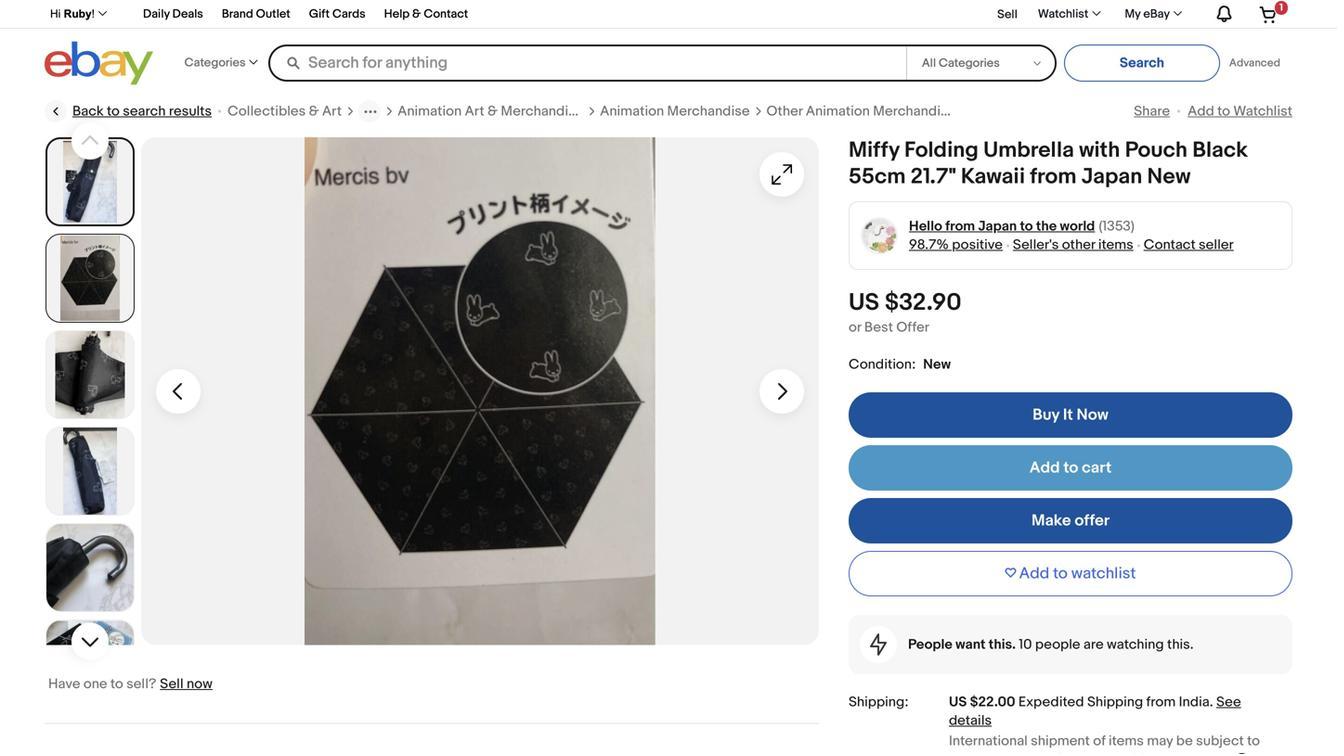 Task type: locate. For each thing, give the bounding box(es) containing it.
0 vertical spatial contact
[[424, 7, 468, 21]]

to left cart
[[1063, 459, 1078, 478]]

japan inside 'miffy folding umbrella with pouch black 55cm 21.7" kawaii from japan new'
[[1081, 164, 1142, 190]]

1 horizontal spatial new
[[1147, 164, 1191, 190]]

& for collectibles
[[309, 103, 319, 120]]

.
[[1210, 695, 1213, 711]]

0 horizontal spatial merchandise
[[501, 103, 583, 120]]

0 horizontal spatial japan
[[978, 218, 1017, 235]]

0 horizontal spatial contact
[[424, 7, 468, 21]]

1 vertical spatial watchlist
[[1233, 103, 1292, 120]]

1 vertical spatial sell
[[160, 676, 183, 693]]

buy it now link
[[849, 393, 1292, 438]]

share
[[1134, 103, 1170, 120]]

daily deals
[[143, 7, 203, 21]]

1 vertical spatial from
[[945, 218, 975, 235]]

advanced
[[1229, 57, 1280, 70]]

0 vertical spatial add
[[1188, 103, 1214, 120]]

hello from japan to the world link
[[909, 217, 1095, 236]]

0 vertical spatial new
[[1147, 164, 1191, 190]]

1 horizontal spatial merchandise
[[667, 103, 750, 120]]

ebay
[[1143, 7, 1170, 21]]

add left cart
[[1030, 459, 1060, 478]]

picture 4 of 6 image
[[46, 428, 134, 515]]

help
[[384, 7, 410, 21]]

to left the
[[1020, 218, 1033, 235]]

be
[[1176, 734, 1193, 750]]

1 horizontal spatial &
[[412, 7, 421, 21]]

add
[[1188, 103, 1214, 120], [1030, 459, 1060, 478], [1019, 565, 1049, 584]]

0 horizontal spatial watchlist
[[1038, 7, 1089, 21]]

2 horizontal spatial &
[[488, 103, 498, 120]]

us up or
[[849, 289, 879, 318]]

japan up (1353)
[[1081, 164, 1142, 190]]

make
[[1032, 512, 1071, 531]]

animation for animation art & merchandise
[[398, 103, 462, 120]]

brand outlet
[[222, 7, 290, 21]]

add to watchlist button
[[849, 552, 1292, 597]]

us up details
[[949, 695, 967, 711]]

offer
[[896, 319, 929, 336]]

animation merchandise link
[[600, 102, 750, 121]]

1 horizontal spatial contact
[[1144, 237, 1196, 253]]

0 vertical spatial watchlist
[[1038, 7, 1089, 21]]

japan up positive at right top
[[978, 218, 1017, 235]]

daily deals link
[[143, 4, 203, 26]]

folding
[[904, 137, 979, 164]]

to left watchlist
[[1053, 565, 1068, 584]]

0 vertical spatial items
[[1098, 237, 1134, 253]]

hello from japan to the world (1353)
[[909, 218, 1135, 235]]

1 horizontal spatial us
[[949, 695, 967, 711]]

98.7%
[[909, 237, 949, 253]]

contact
[[424, 7, 468, 21], [1144, 237, 1196, 253]]

this. right watching
[[1167, 637, 1194, 654]]

2 horizontal spatial animation
[[806, 103, 870, 120]]

international shipment of items may be subject to customs processing and additional charges.
[[949, 734, 1260, 755]]

items up additional
[[1109, 734, 1144, 750]]

(1353)
[[1099, 218, 1135, 235]]

share button
[[1134, 103, 1170, 120]]

hi
[[50, 7, 61, 20]]

0 horizontal spatial us
[[849, 289, 879, 318]]

make offer link
[[849, 499, 1292, 544]]

from up 98.7% positive
[[945, 218, 975, 235]]

international
[[949, 734, 1028, 750]]

1 horizontal spatial animation
[[600, 103, 664, 120]]

0 horizontal spatial this.
[[989, 637, 1016, 654]]

0 horizontal spatial new
[[923, 357, 951, 373]]

seller
[[1199, 237, 1234, 253]]

miffy folding umbrella with pouch black 55cm 21.7" kawaii from japan new - picture 2 of 6 image
[[141, 137, 819, 646]]

cards
[[332, 7, 365, 21]]

from
[[1030, 164, 1077, 190], [945, 218, 975, 235], [1146, 695, 1176, 711]]

back to search results
[[72, 103, 212, 120]]

black
[[1192, 137, 1248, 164]]

0 vertical spatial us
[[849, 289, 879, 318]]

watchlist right sell link on the right of the page
[[1038, 7, 1089, 21]]

add to cart link
[[849, 446, 1292, 491]]

this. left 10
[[989, 637, 1016, 654]]

& for help
[[412, 7, 421, 21]]

1 horizontal spatial sell
[[997, 7, 1017, 22]]

1 vertical spatial add
[[1030, 459, 1060, 478]]

from left india
[[1146, 695, 1176, 711]]

to right subject
[[1247, 734, 1260, 750]]

2 vertical spatial from
[[1146, 695, 1176, 711]]

1 vertical spatial contact
[[1144, 237, 1196, 253]]

merchandise up the folding
[[873, 103, 956, 120]]

outlet
[[256, 7, 290, 21]]

watchlist
[[1071, 565, 1136, 584]]

1 horizontal spatial this.
[[1167, 637, 1194, 654]]

2 horizontal spatial merchandise
[[873, 103, 956, 120]]

new left black
[[1147, 164, 1191, 190]]

0 vertical spatial japan
[[1081, 164, 1142, 190]]

&
[[412, 7, 421, 21], [309, 103, 319, 120], [488, 103, 498, 120]]

items down (1353)
[[1098, 237, 1134, 253]]

2 animation from the left
[[600, 103, 664, 120]]

0 vertical spatial from
[[1030, 164, 1077, 190]]

add up black
[[1188, 103, 1214, 120]]

1 vertical spatial japan
[[978, 218, 1017, 235]]

from up the
[[1030, 164, 1077, 190]]

categories button
[[184, 43, 258, 83]]

watchlist inside account navigation
[[1038, 7, 1089, 21]]

21.7"
[[911, 164, 956, 190]]

& inside 'link'
[[309, 103, 319, 120]]

add down make
[[1019, 565, 1049, 584]]

watchlist down advanced link
[[1233, 103, 1292, 120]]

to
[[107, 103, 120, 120], [1217, 103, 1230, 120], [1020, 218, 1033, 235], [1063, 459, 1078, 478], [1053, 565, 1068, 584], [110, 676, 123, 693], [1247, 734, 1260, 750]]

new inside the condition: new
[[923, 357, 951, 373]]

0 horizontal spatial art
[[322, 103, 342, 120]]

sell inside account navigation
[[997, 7, 1017, 22]]

0 horizontal spatial from
[[945, 218, 975, 235]]

1 horizontal spatial art
[[465, 103, 484, 120]]

merchandise
[[501, 103, 583, 120], [667, 103, 750, 120], [873, 103, 956, 120]]

hi ruby !
[[50, 7, 95, 20]]

now
[[1077, 406, 1109, 425]]

1 horizontal spatial japan
[[1081, 164, 1142, 190]]

0 horizontal spatial animation
[[398, 103, 462, 120]]

hello
[[909, 218, 942, 235]]

animation
[[398, 103, 462, 120], [600, 103, 664, 120], [806, 103, 870, 120]]

2 art from the left
[[465, 103, 484, 120]]

see details
[[949, 695, 1241, 730]]

watching
[[1107, 637, 1164, 654]]

condition:
[[849, 357, 916, 373]]

brand outlet link
[[222, 4, 290, 26]]

us inside us $32.90 or best offer
[[849, 289, 879, 318]]

us
[[849, 289, 879, 318], [949, 695, 967, 711]]

1 vertical spatial us
[[949, 695, 967, 711]]

may
[[1147, 734, 1173, 750]]

merchandise down 'search for anything' text field at the top of the page
[[501, 103, 583, 120]]

contact right help
[[424, 7, 468, 21]]

0 horizontal spatial &
[[309, 103, 319, 120]]

new down offer
[[923, 357, 951, 373]]

sell left now
[[160, 676, 183, 693]]

2 vertical spatial add
[[1019, 565, 1049, 584]]

gift
[[309, 7, 330, 21]]

1 vertical spatial items
[[1109, 734, 1144, 750]]

animation art & merchandise
[[398, 103, 583, 120]]

have
[[48, 676, 80, 693]]

add for add to watchlist
[[1019, 565, 1049, 584]]

!
[[92, 7, 95, 20]]

0 vertical spatial sell
[[997, 7, 1017, 22]]

merchandise left "other"
[[667, 103, 750, 120]]

None submit
[[1064, 45, 1220, 82]]

1 animation from the left
[[398, 103, 462, 120]]

help & contact
[[384, 7, 468, 21]]

2 horizontal spatial from
[[1146, 695, 1176, 711]]

banner
[[40, 0, 1292, 90]]

contact inside account navigation
[[424, 7, 468, 21]]

contact left seller
[[1144, 237, 1196, 253]]

1 vertical spatial new
[[923, 357, 951, 373]]

sell link
[[989, 7, 1026, 22]]

& inside account navigation
[[412, 7, 421, 21]]

art
[[322, 103, 342, 120], [465, 103, 484, 120]]

sell left watchlist link
[[997, 7, 1017, 22]]

1 horizontal spatial from
[[1030, 164, 1077, 190]]

2 this. from the left
[[1167, 637, 1194, 654]]

other
[[767, 103, 803, 120]]

my ebay
[[1125, 7, 1170, 21]]

search
[[123, 103, 166, 120]]

add inside button
[[1019, 565, 1049, 584]]

or
[[849, 319, 861, 336]]

my
[[1125, 7, 1141, 21]]

98.7% positive link
[[909, 237, 1003, 253]]

hello from japan to the world image
[[860, 217, 898, 255]]

add to watchlist
[[1019, 565, 1136, 584]]

1 art from the left
[[322, 103, 342, 120]]

1 horizontal spatial watchlist
[[1233, 103, 1292, 120]]



Task type: vqa. For each thing, say whether or not it's contained in the screenshot.
Animation related to Animation Art & Merchandise
yes



Task type: describe. For each thing, give the bounding box(es) containing it.
make offer
[[1032, 512, 1110, 531]]

back to search results link
[[45, 100, 212, 123]]

details
[[949, 713, 992, 730]]

contact seller link
[[1144, 237, 1234, 253]]

see
[[1216, 695, 1241, 711]]

have one to sell? sell now
[[48, 676, 213, 693]]

gift cards link
[[309, 4, 365, 26]]

charges.
[[1175, 752, 1230, 755]]

0 horizontal spatial sell
[[160, 676, 183, 693]]

and
[[1082, 752, 1105, 755]]

positive
[[952, 237, 1003, 253]]

world
[[1060, 218, 1095, 235]]

2 merchandise from the left
[[667, 103, 750, 120]]

98.7% positive
[[909, 237, 1003, 253]]

sell now link
[[160, 676, 213, 693]]

1 link
[[1248, 0, 1290, 27]]

banner containing daily deals
[[40, 0, 1292, 90]]

shipping:
[[849, 695, 909, 711]]

account navigation
[[40, 0, 1292, 29]]

gift cards
[[309, 7, 365, 21]]

picture 5 of 6 image
[[46, 525, 134, 612]]

see details link
[[949, 695, 1241, 730]]

ebay home image
[[45, 41, 153, 85]]

brand
[[222, 7, 253, 21]]

to up black
[[1217, 103, 1230, 120]]

subject
[[1196, 734, 1244, 750]]

miffy folding umbrella with pouch black 55cm 21.7" kawaii from japan new
[[849, 137, 1248, 190]]

contact seller
[[1144, 237, 1234, 253]]

one
[[83, 676, 107, 693]]

back
[[72, 103, 104, 120]]

3 merchandise from the left
[[873, 103, 956, 120]]

seller's
[[1013, 237, 1059, 253]]

india
[[1179, 695, 1210, 711]]

the
[[1036, 218, 1057, 235]]

kawaii
[[961, 164, 1025, 190]]

other animation merchandise
[[767, 103, 956, 120]]

add to watchlist link
[[1188, 103, 1292, 120]]

us for $32.90
[[849, 289, 879, 318]]

seller's other items
[[1013, 237, 1134, 253]]

add for add to watchlist
[[1188, 103, 1214, 120]]

people want this. 10 people are watching this.
[[908, 637, 1194, 654]]

items inside "international shipment of items may be subject to customs processing and additional charges."
[[1109, 734, 1144, 750]]

us $22.00 expedited shipping from india .
[[949, 695, 1216, 711]]

1 this. from the left
[[989, 637, 1016, 654]]

Search for anything text field
[[271, 46, 902, 80]]

add to watchlist
[[1188, 103, 1292, 120]]

$22.00
[[970, 695, 1015, 711]]

shipping
[[1087, 695, 1143, 711]]

us for $22.00
[[949, 695, 967, 711]]

condition: new
[[849, 357, 951, 373]]

to inside button
[[1053, 565, 1068, 584]]

with
[[1079, 137, 1120, 164]]

collectibles & art link
[[228, 102, 342, 121]]

sell?
[[126, 676, 156, 693]]

of
[[1093, 734, 1106, 750]]

picture 1 of 6 image
[[47, 139, 133, 225]]

results
[[169, 103, 212, 120]]

want
[[956, 637, 986, 654]]

help & contact link
[[384, 4, 468, 26]]

$32.90
[[885, 289, 962, 318]]

3 animation from the left
[[806, 103, 870, 120]]

best
[[864, 319, 893, 336]]

advanced link
[[1220, 45, 1290, 82]]

people
[[1035, 637, 1080, 654]]

to right 'one'
[[110, 676, 123, 693]]

new inside 'miffy folding umbrella with pouch black 55cm 21.7" kawaii from japan new'
[[1147, 164, 1191, 190]]

other
[[1062, 237, 1095, 253]]

cart
[[1082, 459, 1112, 478]]

add for add to cart
[[1030, 459, 1060, 478]]

my ebay link
[[1115, 3, 1190, 26]]

us $32.90 or best offer
[[849, 289, 962, 336]]

offer
[[1075, 512, 1110, 531]]

picture 2 of 6 image
[[46, 235, 134, 322]]

1 merchandise from the left
[[501, 103, 583, 120]]

collectibles & art
[[228, 103, 342, 120]]

other animation merchandise link
[[767, 102, 956, 121]]

to inside "international shipment of items may be subject to customs processing and additional charges."
[[1247, 734, 1260, 750]]

animation for animation merchandise
[[600, 103, 664, 120]]

notifications image
[[1213, 5, 1234, 23]]

pouch
[[1125, 137, 1188, 164]]

now
[[187, 676, 213, 693]]

are
[[1083, 637, 1104, 654]]

to right back at top
[[107, 103, 120, 120]]

animation art & merchandise link
[[398, 102, 583, 121]]

buy
[[1033, 406, 1060, 425]]

with details__icon image
[[870, 634, 887, 656]]

expedited
[[1018, 695, 1084, 711]]

buy it now
[[1033, 406, 1109, 425]]

picture 3 of 6 image
[[46, 331, 134, 419]]

add to cart
[[1030, 459, 1112, 478]]

processing
[[1007, 752, 1079, 755]]

people
[[908, 637, 952, 654]]

ruby
[[64, 7, 92, 20]]

55cm
[[849, 164, 906, 190]]

art inside 'link'
[[322, 103, 342, 120]]

umbrella
[[983, 137, 1074, 164]]

shipment
[[1031, 734, 1090, 750]]

from inside 'miffy folding umbrella with pouch black 55cm 21.7" kawaii from japan new'
[[1030, 164, 1077, 190]]

daily
[[143, 7, 170, 21]]



